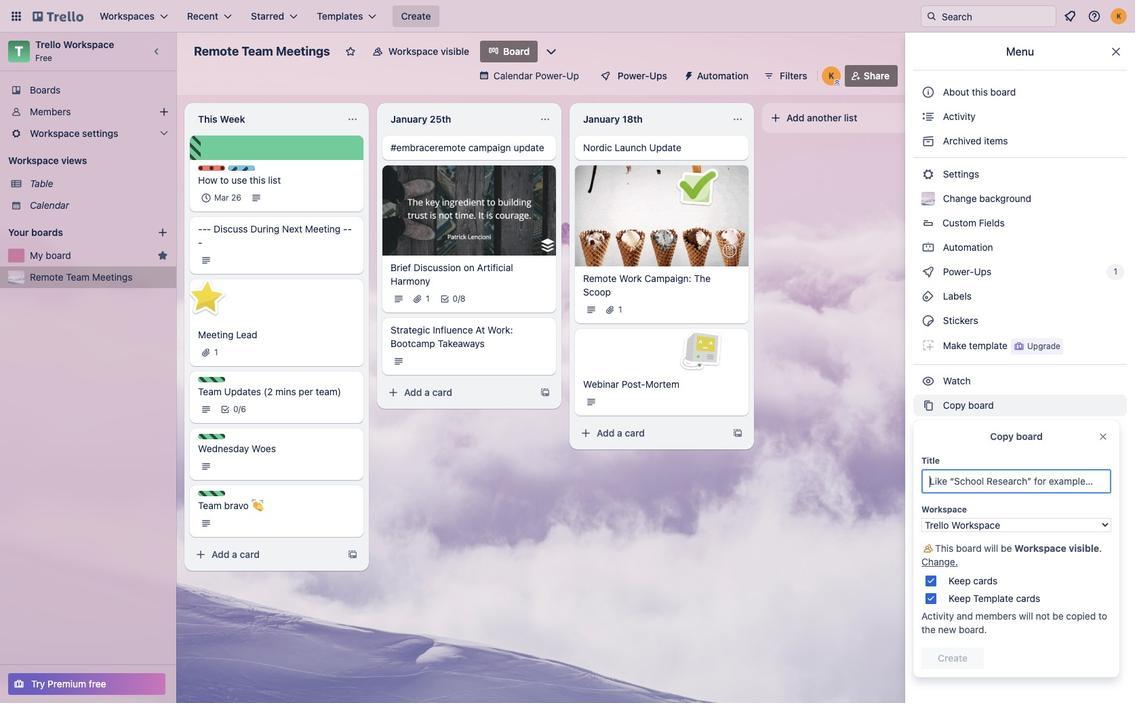 Task type: vqa. For each thing, say whether or not it's contained in the screenshot.
the Make template
yes



Task type: locate. For each thing, give the bounding box(es) containing it.
scoop
[[583, 286, 611, 298]]

january inside text field
[[391, 113, 427, 125]]

1 vertical spatial activity
[[921, 610, 954, 622]]

0 vertical spatial this
[[972, 86, 988, 98]]

0 left 8 on the top left of the page
[[453, 293, 458, 303]]

0 horizontal spatial ups
[[649, 70, 667, 81]]

sm image inside labels link
[[921, 290, 935, 303]]

meeting
[[305, 223, 341, 235], [198, 329, 234, 340]]

trello
[[35, 39, 61, 50]]

color: red, title: none image
[[198, 165, 225, 171]]

upgrade
[[1027, 341, 1060, 351]]

card down '👏'
[[240, 549, 260, 560]]

1 horizontal spatial power-ups
[[940, 266, 994, 277]]

add for january 18th
[[597, 427, 615, 439]]

this right "about"
[[972, 86, 988, 98]]

0 vertical spatial this
[[198, 113, 217, 125]]

remote up 'scoop'
[[583, 273, 617, 284]]

1 horizontal spatial meetings
[[276, 44, 330, 58]]

5 sm image from the top
[[921, 448, 935, 461]]

workspace for workspace settings
[[30, 127, 80, 139]]

workspace up table
[[8, 155, 59, 166]]

workspace left . in the bottom right of the page
[[1014, 542, 1066, 554]]

color: green, title: "recurring item" element for team bravo 👏
[[198, 491, 225, 496]]

workspace right trello
[[63, 39, 114, 50]]

power-ups up labels
[[940, 266, 994, 277]]

color: green, title: "recurring item" element for wednesday woes
[[198, 434, 225, 439]]

0 horizontal spatial automation
[[697, 70, 749, 81]]

search image
[[926, 11, 937, 22]]

this inside text box
[[198, 113, 217, 125]]

change. link
[[921, 556, 958, 568]]

0 horizontal spatial add a card
[[212, 549, 260, 560]]

0 vertical spatial remote team meetings
[[194, 44, 330, 58]]

try
[[31, 678, 45, 690]]

add left another
[[787, 112, 804, 123]]

2 color: green, title: "recurring item" element from the top
[[198, 434, 225, 439]]

custom
[[942, 217, 976, 228]]

automation down custom fields
[[940, 241, 993, 253]]

add down the bootcamp
[[404, 386, 422, 398]]

0 horizontal spatial a
[[232, 549, 237, 560]]

kendallparks02 (kendallparks02) image
[[822, 66, 841, 85]]

/ down updates
[[238, 404, 241, 414]]

this right use
[[250, 174, 266, 186]]

list right use
[[268, 174, 281, 186]]

0 vertical spatial automation
[[697, 70, 749, 81]]

1 vertical spatial color: green, title: "recurring item" element
[[198, 434, 225, 439]]

list right another
[[844, 112, 857, 123]]

color: green, title: "recurring item" element up wednesday
[[198, 434, 225, 439]]

premium
[[48, 678, 86, 690]]

members
[[30, 106, 71, 117]]

ups up january 18th text box
[[649, 70, 667, 81]]

archived items link
[[913, 130, 1127, 152]]

power-ups up the 18th
[[618, 70, 667, 81]]

upgrade button
[[1011, 338, 1063, 355]]

board
[[503, 45, 530, 57]]

1 horizontal spatial copy
[[990, 431, 1014, 442]]

/ down brief discussion on artificial harmony
[[458, 293, 460, 303]]

power-
[[535, 70, 566, 81], [618, 70, 649, 81], [943, 266, 974, 277]]

create
[[401, 10, 431, 22]]

add down team bravo 👏
[[212, 549, 229, 560]]

0 horizontal spatial meetings
[[92, 271, 133, 283]]

1 january from the left
[[391, 113, 427, 125]]

January 18th text field
[[575, 108, 727, 130]]

1 horizontal spatial meeting
[[305, 223, 341, 235]]

0 vertical spatial keep
[[949, 575, 971, 587]]

25th
[[430, 113, 451, 125]]

1 vertical spatial visible
[[1069, 542, 1099, 554]]

2 vertical spatial color: green, title: "recurring item" element
[[198, 491, 225, 496]]

board up 'to-'
[[968, 399, 994, 411]]

1 horizontal spatial and
[[1002, 448, 1019, 460]]

items
[[984, 135, 1008, 146]]

and inside keep cards keep template cards activity and members will not be copied to the new board.
[[957, 610, 973, 622]]

1 horizontal spatial visible
[[1069, 542, 1099, 554]]

sm image inside close board link
[[921, 472, 935, 485]]

team left bravo
[[198, 500, 222, 511]]

0 vertical spatial calendar
[[494, 70, 533, 81]]

boards
[[31, 226, 63, 238]]

1 keep from the top
[[949, 575, 971, 587]]

1 color: green, title: "recurring item" element from the top
[[198, 377, 225, 382]]

a down bravo
[[232, 549, 237, 560]]

0 horizontal spatial this
[[250, 174, 266, 186]]

power- up the 18th
[[618, 70, 649, 81]]

pete happy image
[[678, 328, 724, 374]]

1 vertical spatial meetings
[[92, 271, 133, 283]]

copy board up email-to-board
[[940, 399, 994, 411]]

nordic launch update
[[583, 142, 681, 153]]

2 keep from the top
[[949, 593, 971, 604]]

print, export, and share
[[940, 448, 1045, 460]]

wednesday woes
[[198, 443, 276, 454]]

sm image
[[921, 110, 935, 123], [921, 134, 935, 148], [921, 314, 935, 327], [921, 338, 935, 352], [921, 448, 935, 461], [921, 542, 935, 555]]

1 horizontal spatial will
[[1019, 610, 1033, 622]]

meeting right next
[[305, 223, 341, 235]]

remote team meetings inside board name text box
[[194, 44, 330, 58]]

board up change. link
[[956, 542, 982, 554]]

settings
[[940, 168, 979, 180]]

2 horizontal spatial a
[[617, 427, 622, 439]]

campaign
[[468, 142, 511, 153]]

mar 26
[[214, 193, 241, 203]]

0 vertical spatial copy
[[943, 399, 966, 411]]

january for january 25th
[[391, 113, 427, 125]]

be right not
[[1053, 610, 1064, 622]]

board down export,
[[970, 473, 996, 484]]

january up nordic
[[583, 113, 620, 125]]

your boards
[[8, 226, 63, 238]]

a down the webinar post-mortem
[[617, 427, 622, 439]]

0 vertical spatial color: green, title: "recurring item" element
[[198, 377, 225, 382]]

card down the "post-"
[[625, 427, 645, 439]]

0 horizontal spatial to
[[220, 174, 229, 186]]

2 sm image from the top
[[921, 134, 935, 148]]

color: green, title: "recurring item" element
[[198, 377, 225, 382], [198, 434, 225, 439], [198, 491, 225, 496]]

1 vertical spatial copy
[[990, 431, 1014, 442]]

remote inside remote work campaign: the scoop
[[583, 273, 617, 284]]

add a card down the webinar post-mortem
[[597, 427, 645, 439]]

None submit
[[921, 648, 984, 669]]

card for campaign
[[432, 386, 452, 398]]

1 vertical spatial card
[[625, 427, 645, 439]]

add a card down bravo
[[212, 549, 260, 560]]

card for launch
[[625, 427, 645, 439]]

0 vertical spatial visible
[[441, 45, 469, 57]]

discussion
[[414, 261, 461, 273]]

0 vertical spatial will
[[984, 542, 998, 554]]

add a card button down webinar post-mortem link
[[575, 423, 724, 444]]

change.
[[921, 556, 958, 568]]

remote inside board name text box
[[194, 44, 239, 58]]

meetings down 'starred' popup button
[[276, 44, 330, 58]]

0 vertical spatial add a card button
[[382, 381, 532, 403]]

remote for remote work campaign: the scoop link
[[583, 273, 617, 284]]

this board will be workspace visible . change.
[[921, 542, 1102, 568]]

add another list
[[787, 112, 857, 123]]

remote down recent "popup button" in the top of the page
[[194, 44, 239, 58]]

0 vertical spatial cards
[[973, 575, 998, 587]]

will left not
[[1019, 610, 1033, 622]]

0 vertical spatial meeting
[[305, 223, 341, 235]]

1 horizontal spatial list
[[844, 112, 857, 123]]

be inside this board will be workspace visible . change.
[[1001, 542, 1012, 554]]

1 horizontal spatial create from template… image
[[540, 387, 551, 398]]

january for january 18th
[[583, 113, 620, 125]]

0 horizontal spatial add a card button
[[190, 544, 339, 565]]

1 horizontal spatial add a card
[[404, 386, 452, 398]]

work:
[[488, 324, 513, 335]]

1 vertical spatial calendar
[[30, 199, 69, 211]]

the
[[694, 273, 711, 284]]

add a card for #embraceremote
[[404, 386, 452, 398]]

will
[[984, 542, 998, 554], [1019, 610, 1033, 622]]

workspace for workspace visible
[[388, 45, 438, 57]]

work
[[619, 273, 642, 284]]

board up activity link
[[990, 86, 1016, 98]]

1 vertical spatial /
[[238, 404, 241, 414]]

calendar
[[494, 70, 533, 81], [30, 199, 69, 211]]

ups inside button
[[649, 70, 667, 81]]

another
[[807, 112, 842, 123]]

make template
[[940, 339, 1008, 351]]

this left week
[[198, 113, 217, 125]]

webinar post-mortem
[[583, 379, 679, 390]]

0 vertical spatial power-ups
[[618, 70, 667, 81]]

activity down "about"
[[940, 111, 976, 122]]

january left 25th
[[391, 113, 427, 125]]

1 horizontal spatial cards
[[1016, 593, 1040, 604]]

board.
[[959, 624, 987, 635]]

board right my
[[46, 250, 71, 261]]

sm image inside automation button
[[678, 65, 697, 84]]

0 horizontal spatial this
[[198, 113, 217, 125]]

to right copied
[[1098, 610, 1107, 622]]

calendar down table
[[30, 199, 69, 211]]

sm image inside settings link
[[921, 167, 935, 181]]

team inside board name text box
[[242, 44, 273, 58]]

0 vertical spatial meetings
[[276, 44, 330, 58]]

sm image inside print, export, and share link
[[921, 448, 935, 461]]

remote for remote team meetings link on the top of page
[[30, 271, 63, 283]]

meetings down my board link
[[92, 271, 133, 283]]

remote inside remote team meetings link
[[30, 271, 63, 283]]

0 vertical spatial list
[[844, 112, 857, 123]]

copy board up print, export, and share link
[[990, 431, 1043, 442]]

1 horizontal spatial 0
[[453, 293, 458, 303]]

team down starred at the top of page
[[242, 44, 273, 58]]

stickers link
[[913, 310, 1127, 332]]

color: green, title: "recurring item" element up team bravo 👏
[[198, 491, 225, 496]]

to left use
[[220, 174, 229, 186]]

week
[[220, 113, 245, 125]]

settings
[[82, 127, 118, 139]]

calendar down board link
[[494, 70, 533, 81]]

star image
[[184, 275, 230, 321]]

1 vertical spatial and
[[957, 610, 973, 622]]

labels
[[940, 290, 972, 302]]

1 horizontal spatial card
[[432, 386, 452, 398]]

sm image inside archived items link
[[921, 134, 935, 148]]

filters
[[780, 70, 807, 81]]

add a card button for launch
[[575, 423, 724, 444]]

0 vertical spatial create from template… image
[[540, 387, 551, 398]]

0 horizontal spatial visible
[[441, 45, 469, 57]]

0 vertical spatial be
[[1001, 542, 1012, 554]]

Board name text field
[[187, 41, 337, 62]]

workspace inside button
[[388, 45, 438, 57]]

color: green, title: "recurring item" element up updates
[[198, 377, 225, 382]]

workspace inside trello workspace free
[[63, 39, 114, 50]]

1 vertical spatial be
[[1053, 610, 1064, 622]]

be up template
[[1001, 542, 1012, 554]]

sm image for stickers
[[921, 314, 935, 327]]

a
[[424, 386, 430, 398], [617, 427, 622, 439], [232, 549, 237, 560]]

workspace settings button
[[0, 123, 176, 144]]

board up the "print, export, and share" on the bottom right
[[984, 424, 1009, 435]]

color: sky, title: none image
[[228, 165, 255, 171]]

back to home image
[[33, 5, 83, 27]]

workspace down 'close'
[[921, 504, 967, 515]]

0 notifications image
[[1062, 8, 1078, 24]]

/ for 6
[[238, 404, 241, 414]]

change background
[[940, 193, 1031, 204]]

2 horizontal spatial add a card
[[597, 427, 645, 439]]

keep up "new"
[[949, 593, 971, 604]]

0 horizontal spatial be
[[1001, 542, 1012, 554]]

this inside this board will be workspace visible . change.
[[935, 542, 954, 554]]

copy up the "print, export, and share" on the bottom right
[[990, 431, 1014, 442]]

team left updates
[[198, 386, 222, 397]]

0 vertical spatial add a card
[[404, 386, 452, 398]]

1 horizontal spatial to
[[1098, 610, 1107, 622]]

keep
[[949, 575, 971, 587], [949, 593, 971, 604]]

star or unstar board image
[[345, 46, 356, 57]]

sm image
[[678, 65, 697, 84], [921, 167, 935, 181], [921, 241, 935, 254], [921, 265, 935, 279], [921, 290, 935, 303], [921, 374, 935, 388], [921, 399, 935, 412], [921, 472, 935, 485]]

1 vertical spatial this
[[250, 174, 266, 186]]

3 color: green, title: "recurring item" element from the top
[[198, 491, 225, 496]]

meetings
[[276, 44, 330, 58], [92, 271, 133, 283]]

1 horizontal spatial this
[[935, 542, 954, 554]]

workspace down create button
[[388, 45, 438, 57]]

0 horizontal spatial and
[[957, 610, 973, 622]]

8
[[460, 293, 465, 303]]

add a card button down '👏'
[[190, 544, 339, 565]]

try premium free button
[[8, 673, 165, 695]]

1 horizontal spatial january
[[583, 113, 620, 125]]

create from template… image
[[540, 387, 551, 398], [347, 549, 358, 560]]

1 vertical spatial ups
[[974, 266, 991, 277]]

add down the webinar
[[597, 427, 615, 439]]

1 vertical spatial create from template… image
[[347, 549, 358, 560]]

2 january from the left
[[583, 113, 620, 125]]

a down the bootcamp
[[424, 386, 430, 398]]

meeting left lead
[[198, 329, 234, 340]]

labels link
[[913, 285, 1127, 307]]

change
[[943, 193, 977, 204]]

2 horizontal spatial card
[[625, 427, 645, 439]]

and left share
[[1002, 448, 1019, 460]]

sm image inside automation link
[[921, 241, 935, 254]]

cards up not
[[1016, 593, 1040, 604]]

0 horizontal spatial remote team meetings
[[30, 271, 133, 283]]

remote down my board
[[30, 271, 63, 283]]

3 sm image from the top
[[921, 314, 935, 327]]

1 horizontal spatial power-
[[618, 70, 649, 81]]

calendar for calendar
[[30, 199, 69, 211]]

will up template
[[984, 542, 998, 554]]

january inside text box
[[583, 113, 620, 125]]

power-ups
[[618, 70, 667, 81], [940, 266, 994, 277]]

1 vertical spatial to
[[1098, 610, 1107, 622]]

during
[[250, 223, 280, 235]]

remote team meetings down starred at the top of page
[[194, 44, 330, 58]]

remote
[[194, 44, 239, 58], [30, 271, 63, 283], [583, 273, 617, 284]]

mins
[[275, 386, 296, 397]]

6 sm image from the top
[[921, 542, 935, 555]]

activity up the
[[921, 610, 954, 622]]

1 vertical spatial add a card
[[597, 427, 645, 439]]

0 horizontal spatial power-ups
[[618, 70, 667, 81]]

sm image inside copy board link
[[921, 399, 935, 412]]

this
[[972, 86, 988, 98], [250, 174, 266, 186]]

2 horizontal spatial add a card button
[[575, 423, 724, 444]]

automation left filters button
[[697, 70, 749, 81]]

sm image for settings
[[921, 167, 935, 181]]

close board link
[[913, 468, 1127, 490]]

and
[[1002, 448, 1019, 460], [957, 610, 973, 622]]

use
[[231, 174, 247, 186]]

-
[[198, 223, 202, 235], [202, 223, 207, 235], [207, 223, 211, 235], [343, 223, 347, 235], [347, 223, 352, 235], [198, 237, 202, 248]]

1 vertical spatial a
[[617, 427, 622, 439]]

2 vertical spatial add a card
[[212, 549, 260, 560]]

1 horizontal spatial automation
[[940, 241, 993, 253]]

add a card button down takeaways
[[382, 381, 532, 403]]

will inside keep cards keep template cards activity and members will not be copied to the new board.
[[1019, 610, 1033, 622]]

new
[[938, 624, 956, 635]]

kendallparks02 (kendallparks02) image
[[1111, 8, 1127, 24]]

1 vertical spatial add a card button
[[575, 423, 724, 444]]

ups
[[649, 70, 667, 81], [974, 266, 991, 277]]

1 vertical spatial automation
[[940, 241, 993, 253]]

0 horizontal spatial 0
[[233, 404, 238, 414]]

card down takeaways
[[432, 386, 452, 398]]

0 vertical spatial copy board
[[940, 399, 994, 411]]

0 horizontal spatial /
[[238, 404, 241, 414]]

sm image inside stickers link
[[921, 314, 935, 327]]

print,
[[943, 448, 966, 460]]

add for january 25th
[[404, 386, 422, 398]]

power- up labels
[[943, 266, 974, 277]]

add another list button
[[762, 103, 947, 133]]

sm image inside activity link
[[921, 110, 935, 123]]

sm image inside watch link
[[921, 374, 935, 388]]

workspace inside "popup button"
[[30, 127, 80, 139]]

change background link
[[913, 188, 1127, 210]]

power- inside button
[[618, 70, 649, 81]]

make
[[943, 339, 966, 351]]

1 horizontal spatial remote team meetings
[[194, 44, 330, 58]]

january
[[391, 113, 427, 125], [583, 113, 620, 125]]

board inside 'email-to-board' link
[[984, 424, 1009, 435]]

0 horizontal spatial remote
[[30, 271, 63, 283]]

This Week text field
[[190, 108, 342, 130]]

remote team meetings down my board link
[[30, 271, 133, 283]]

board link
[[480, 41, 538, 62]]

workspace for workspace
[[921, 504, 967, 515]]

1 horizontal spatial /
[[458, 293, 460, 303]]

4 sm image from the top
[[921, 338, 935, 352]]

this for board
[[935, 542, 954, 554]]

workspace down members
[[30, 127, 80, 139]]

this up change. link
[[935, 542, 954, 554]]

templates button
[[309, 5, 385, 27]]

cards up template
[[973, 575, 998, 587]]

strategic influence at work: bootcamp takeaways
[[391, 324, 513, 349]]

custom fields button
[[913, 212, 1127, 234]]

power- down customize views icon
[[535, 70, 566, 81]]

workspace navigation collapse icon image
[[148, 42, 167, 61]]

0 for 0 / 8
[[453, 293, 458, 303]]

Search field
[[937, 6, 1056, 26]]

ups down automation link
[[974, 266, 991, 277]]

menu
[[1006, 45, 1034, 58]]

1 horizontal spatial be
[[1053, 610, 1064, 622]]

0 horizontal spatial card
[[240, 549, 260, 560]]

0 horizontal spatial create from template… image
[[347, 549, 358, 560]]

1 vertical spatial remote team meetings
[[30, 271, 133, 283]]

launch
[[615, 142, 647, 153]]

add a card down the bootcamp
[[404, 386, 452, 398]]

0 vertical spatial card
[[432, 386, 452, 398]]

0 vertical spatial ups
[[649, 70, 667, 81]]

check image
[[674, 164, 720, 210]]

card
[[432, 386, 452, 398], [625, 427, 645, 439], [240, 549, 260, 560]]

keep down change. link
[[949, 575, 971, 587]]

0 left 6
[[233, 404, 238, 414]]

board inside this board will be workspace visible . change.
[[956, 542, 982, 554]]

0 vertical spatial to
[[220, 174, 229, 186]]

0 vertical spatial a
[[424, 386, 430, 398]]

and up board.
[[957, 610, 973, 622]]

1 sm image from the top
[[921, 110, 935, 123]]

January 25th text field
[[382, 108, 534, 130]]

this member is an admin of this board. image
[[834, 79, 840, 85]]

1 horizontal spatial add a card button
[[382, 381, 532, 403]]

keep cards keep template cards activity and members will not be copied to the new board.
[[921, 575, 1107, 635]]

1 horizontal spatial remote
[[194, 44, 239, 58]]

1 horizontal spatial calendar
[[494, 70, 533, 81]]

0 horizontal spatial list
[[268, 174, 281, 186]]

about this board
[[943, 86, 1016, 98]]

0 horizontal spatial calendar
[[30, 199, 69, 211]]

wednesday woes link
[[198, 442, 355, 456]]

copy up email- in the bottom right of the page
[[943, 399, 966, 411]]



Task type: describe. For each thing, give the bounding box(es) containing it.
1 vertical spatial cards
[[1016, 593, 1040, 604]]

email-
[[943, 424, 971, 435]]

to-
[[971, 424, 984, 435]]

will inside this board will be workspace visible . change.
[[984, 542, 998, 554]]

background
[[979, 193, 1031, 204]]

board inside 'about this board' button
[[990, 86, 1016, 98]]

free
[[35, 53, 52, 63]]

customize views image
[[545, 45, 558, 58]]

sm image for power-ups
[[921, 265, 935, 279]]

influence
[[433, 324, 473, 335]]

workspace visible
[[388, 45, 469, 57]]

add board image
[[157, 227, 168, 238]]

meeting lead
[[198, 329, 257, 340]]

how to use this list
[[198, 174, 281, 186]]

wednesday
[[198, 443, 249, 454]]

to inside how to use this list link
[[220, 174, 229, 186]]

members
[[975, 610, 1016, 622]]

calendar power-up
[[494, 70, 579, 81]]

views
[[61, 155, 87, 166]]

sm image for watch
[[921, 374, 935, 388]]

sm image for activity
[[921, 110, 935, 123]]

primary element
[[0, 0, 1135, 33]]

strategic
[[391, 324, 430, 335]]

to inside keep cards keep template cards activity and members will not be copied to the new board.
[[1098, 610, 1107, 622]]

not
[[1036, 610, 1050, 622]]

0 for 0 / 6
[[233, 404, 238, 414]]

2 horizontal spatial power-
[[943, 266, 974, 277]]

fields
[[979, 217, 1005, 228]]

title
[[921, 456, 940, 466]]

table link
[[30, 177, 168, 191]]

a for #embraceremote
[[424, 386, 430, 398]]

remote work campaign: the scoop
[[583, 273, 711, 298]]

on
[[464, 261, 475, 273]]

team updates (2 mins per team)
[[198, 386, 341, 397]]

at
[[476, 324, 485, 335]]

power-ups inside button
[[618, 70, 667, 81]]

up
[[566, 70, 579, 81]]

sm image for close board
[[921, 472, 935, 485]]

add a card for nordic
[[597, 427, 645, 439]]

takeaways
[[438, 337, 485, 349]]

1 vertical spatial list
[[268, 174, 281, 186]]

share
[[864, 70, 890, 81]]

sm image for archived items
[[921, 134, 935, 148]]

0 / 8
[[453, 293, 465, 303]]

a for nordic
[[617, 427, 622, 439]]

watch link
[[913, 370, 1127, 392]]

activity inside keep cards keep template cards activity and members will not be copied to the new board.
[[921, 610, 954, 622]]

team down my board link
[[66, 271, 90, 283]]

starred icon image
[[157, 250, 168, 261]]

open information menu image
[[1088, 9, 1101, 23]]

try premium free
[[31, 678, 106, 690]]

t link
[[8, 41, 30, 62]]

update
[[649, 142, 681, 153]]

color: green, title: "recurring item" element for team updates (2 mins per team)
[[198, 377, 225, 382]]

Mar 26 checkbox
[[198, 190, 245, 206]]

share button
[[845, 65, 898, 87]]

automation inside button
[[697, 70, 749, 81]]

Title text field
[[921, 469, 1111, 494]]

visible inside button
[[441, 45, 469, 57]]

this for week
[[198, 113, 217, 125]]

--- discuss during next meeting -- - link
[[198, 222, 355, 250]]

sm image for make template
[[921, 338, 935, 352]]

list inside button
[[844, 112, 857, 123]]

watch
[[940, 375, 973, 386]]

this inside button
[[972, 86, 988, 98]]

meeting lead link
[[198, 328, 355, 342]]

team)
[[316, 386, 341, 397]]

0 vertical spatial and
[[1002, 448, 1019, 460]]

export,
[[969, 448, 1000, 460]]

your boards with 2 items element
[[8, 224, 137, 241]]

how
[[198, 174, 218, 186]]

next
[[282, 223, 302, 235]]

18th
[[622, 113, 643, 125]]

6
[[241, 404, 246, 414]]

email-to-board
[[940, 424, 1009, 435]]

email-to-board link
[[913, 419, 1127, 441]]

brief
[[391, 261, 411, 273]]

table
[[30, 178, 53, 189]]

my board link
[[30, 249, 152, 262]]

2 vertical spatial add a card button
[[190, 544, 339, 565]]

workspaces
[[100, 10, 155, 22]]

artificial
[[477, 261, 513, 273]]

meetings inside board name text box
[[276, 44, 330, 58]]

workspace visible button
[[364, 41, 477, 62]]

👏
[[251, 500, 263, 511]]

board inside my board link
[[46, 250, 71, 261]]

2 vertical spatial card
[[240, 549, 260, 560]]

my
[[30, 250, 43, 261]]

0 / 6
[[233, 404, 246, 414]]

close board
[[940, 473, 996, 484]]

add inside button
[[787, 112, 804, 123]]

workspaces button
[[92, 5, 176, 27]]

0 horizontal spatial cards
[[973, 575, 998, 587]]

workspace for workspace views
[[8, 155, 59, 166]]

add a card button for campaign
[[382, 381, 532, 403]]

team updates (2 mins per team) link
[[198, 385, 355, 399]]

board inside close board link
[[970, 473, 996, 484]]

board up share
[[1016, 431, 1043, 442]]

create from template… image for this week
[[347, 549, 358, 560]]

activity link
[[913, 106, 1127, 127]]

1 vertical spatial power-ups
[[940, 266, 994, 277]]

0 horizontal spatial power-
[[535, 70, 566, 81]]

0 horizontal spatial copy
[[943, 399, 966, 411]]

recent button
[[179, 5, 240, 27]]

2 vertical spatial a
[[232, 549, 237, 560]]

mar
[[214, 193, 229, 203]]

brief discussion on artificial harmony link
[[391, 261, 548, 288]]

workspace inside this board will be workspace visible . change.
[[1014, 542, 1066, 554]]

mortem
[[645, 379, 679, 390]]

/ for 8
[[458, 293, 460, 303]]

0 vertical spatial activity
[[940, 111, 976, 122]]

meeting inside meeting lead link
[[198, 329, 234, 340]]

post-
[[622, 379, 645, 390]]

sm image for print, export, and share
[[921, 448, 935, 461]]

templates
[[317, 10, 363, 22]]

automation link
[[913, 237, 1127, 258]]

calendar for calendar power-up
[[494, 70, 533, 81]]

updates
[[224, 386, 261, 397]]

per
[[299, 386, 313, 397]]

print, export, and share link
[[913, 443, 1127, 465]]

harmony
[[391, 275, 430, 286]]

be inside keep cards keep template cards activity and members will not be copied to the new board.
[[1053, 610, 1064, 622]]

template
[[969, 339, 1008, 351]]

team bravo 👏 link
[[198, 499, 355, 513]]

my board
[[30, 250, 71, 261]]

sm image for copy board
[[921, 399, 935, 412]]

nordic launch update link
[[583, 141, 740, 155]]

automation button
[[678, 65, 757, 87]]

sm image for labels
[[921, 290, 935, 303]]

starred
[[251, 10, 284, 22]]

add for this week
[[212, 549, 229, 560]]

woes
[[252, 443, 276, 454]]

board inside copy board link
[[968, 399, 994, 411]]

team bravo 👏
[[198, 500, 263, 511]]

nordic
[[583, 142, 612, 153]]

january 18th
[[583, 113, 643, 125]]

trello workspace link
[[35, 39, 114, 50]]

create from template… image for january 25th
[[540, 387, 551, 398]]

1 vertical spatial copy board
[[990, 431, 1043, 442]]

sm image for automation
[[921, 241, 935, 254]]

webinar post-mortem link
[[583, 378, 740, 391]]

filters button
[[759, 65, 811, 87]]

custom fields
[[942, 217, 1005, 228]]

#embraceremote
[[391, 142, 466, 153]]

create from template… image
[[732, 428, 743, 439]]

update
[[514, 142, 544, 153]]

t
[[15, 43, 23, 59]]

meeting inside --- discuss during next meeting -- -
[[305, 223, 341, 235]]

campaign:
[[644, 273, 691, 284]]

visible inside this board will be workspace visible . change.
[[1069, 542, 1099, 554]]



